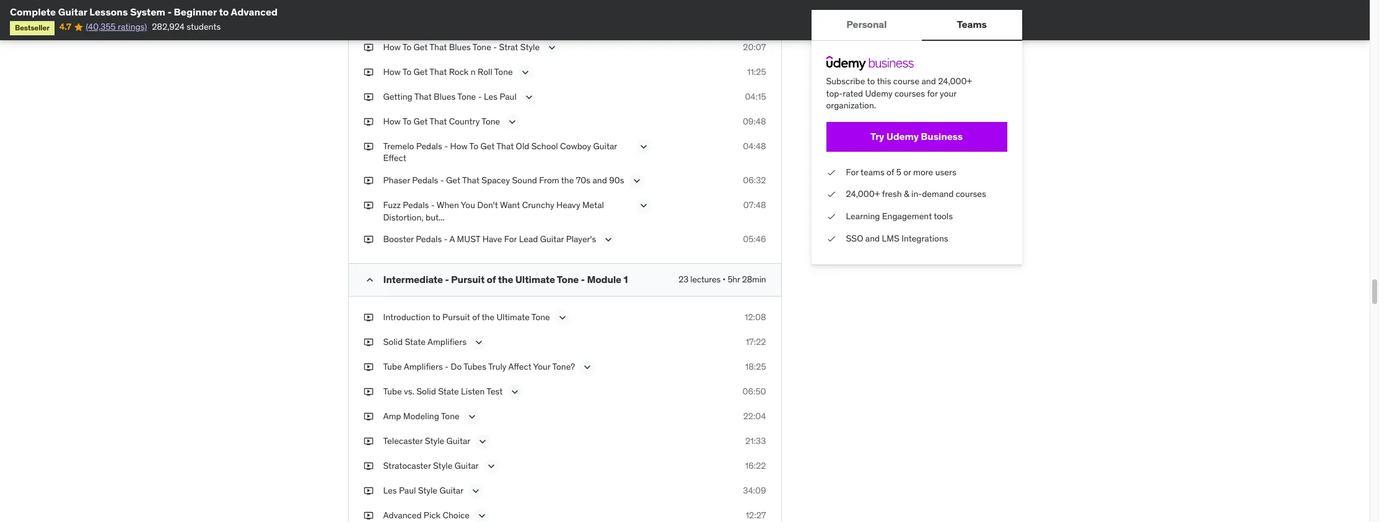 Task type: locate. For each thing, give the bounding box(es) containing it.
- down roll
[[478, 91, 482, 102]]

of for introduction to pursuit of the ultimate tone
[[472, 312, 480, 323]]

guitar
[[58, 6, 87, 18], [593, 141, 617, 152], [540, 234, 564, 245], [446, 436, 470, 447], [455, 460, 479, 472], [440, 485, 464, 496]]

show lecture description image right tone?
[[581, 361, 594, 374]]

5
[[896, 167, 901, 178]]

and right 70s
[[593, 175, 607, 186]]

0 horizontal spatial solid
[[383, 337, 403, 348]]

amplifiers
[[427, 337, 467, 348], [404, 361, 443, 372]]

get
[[414, 41, 428, 53], [414, 66, 428, 77], [414, 116, 428, 127], [480, 141, 495, 152], [446, 175, 460, 186]]

1 horizontal spatial state
[[438, 386, 459, 397]]

1 horizontal spatial courses
[[956, 189, 986, 200]]

05:46
[[743, 234, 766, 245]]

show lecture description image for how to get that country tone
[[506, 116, 519, 128]]

4.7
[[59, 21, 71, 32]]

heavy
[[556, 200, 580, 211]]

xsmall image
[[363, 66, 373, 78], [363, 91, 373, 103], [363, 116, 373, 128], [363, 175, 373, 187], [363, 200, 373, 212], [826, 211, 836, 223], [363, 234, 373, 246], [363, 312, 373, 324], [363, 337, 373, 349], [363, 436, 373, 448], [363, 485, 373, 497]]

show lecture description image right stratocaster style guitar
[[485, 460, 497, 473]]

17:22
[[746, 337, 766, 348]]

1 vertical spatial les
[[383, 485, 397, 496]]

21:33
[[745, 436, 766, 447]]

to inside tremelo pedals - how to get that old school cowboy guitar effect
[[469, 141, 478, 152]]

0 vertical spatial and
[[922, 76, 936, 87]]

effect
[[383, 153, 406, 164]]

show lecture description image right choice
[[476, 510, 488, 522]]

0 horizontal spatial courses
[[895, 88, 925, 99]]

11:25
[[747, 66, 766, 77]]

xsmall image for tube amplifiers - do tubes truly affect your tone?
[[363, 361, 373, 373]]

1 vertical spatial of
[[487, 273, 496, 286]]

1 vertical spatial the
[[498, 273, 513, 286]]

0 horizontal spatial paul
[[399, 485, 416, 496]]

tone left module
[[557, 273, 579, 286]]

2 vertical spatial of
[[472, 312, 480, 323]]

don't
[[477, 200, 498, 211]]

to for how to get that rock n roll tone
[[402, 66, 411, 77]]

organization.
[[826, 100, 876, 111]]

the for introduction to pursuit of the ultimate tone
[[482, 312, 494, 323]]

1 vertical spatial for
[[504, 234, 517, 245]]

tremelo pedals - how to get that old school cowboy guitar effect
[[383, 141, 617, 164]]

0 horizontal spatial the
[[482, 312, 494, 323]]

1 vertical spatial courses
[[956, 189, 986, 200]]

of down intermediate - pursuit of the ultimate tone - module 1
[[472, 312, 480, 323]]

show lecture description image for fuzz pedals - when you don't want crunchy heavy metal distortion, but...
[[637, 200, 650, 212]]

to inside subscribe to this course and 24,000+ top‑rated udemy courses for your organization.
[[867, 76, 875, 87]]

- up but...
[[431, 200, 435, 211]]

12:08
[[745, 312, 766, 323]]

pedals right phaser at the top left of page
[[412, 175, 438, 186]]

les down stratocaster
[[383, 485, 397, 496]]

0 vertical spatial to
[[219, 6, 229, 18]]

1 vertical spatial paul
[[399, 485, 416, 496]]

integrations
[[902, 233, 948, 244]]

ultimate down the lead
[[515, 273, 555, 286]]

tube for tube vs. solid state listen test
[[383, 386, 402, 397]]

tone
[[473, 41, 491, 53], [494, 66, 513, 77], [457, 91, 476, 102], [482, 116, 500, 127], [557, 273, 579, 286], [531, 312, 550, 323], [441, 411, 460, 422]]

0 horizontal spatial les
[[383, 485, 397, 496]]

0 vertical spatial amplifiers
[[427, 337, 467, 348]]

tools
[[934, 211, 953, 222]]

to up students in the left of the page
[[219, 6, 229, 18]]

pursuit up introduction to pursuit of the ultimate tone
[[451, 273, 485, 286]]

ultimate down intermediate - pursuit of the ultimate tone - module 1
[[497, 312, 530, 323]]

tab list
[[811, 10, 1022, 41]]

0 vertical spatial of
[[887, 167, 894, 178]]

that right getting
[[414, 91, 432, 102]]

udemy right try
[[886, 130, 919, 143]]

tube
[[383, 361, 402, 372], [383, 386, 402, 397]]

2 horizontal spatial the
[[561, 175, 574, 186]]

advanced left pick
[[383, 510, 422, 521]]

for left the lead
[[504, 234, 517, 245]]

les
[[484, 91, 498, 102], [383, 485, 397, 496]]

style down telecaster style guitar
[[433, 460, 453, 472]]

that left the old
[[496, 141, 514, 152]]

- left the a
[[444, 234, 448, 245]]

subscribe
[[826, 76, 865, 87]]

amplifiers down solid state amplifiers
[[404, 361, 443, 372]]

show lecture description image right 90s
[[630, 175, 643, 187]]

show lecture description image up the old
[[523, 91, 535, 103]]

pick
[[424, 510, 441, 521]]

and inside subscribe to this course and 24,000+ top‑rated udemy courses for your organization.
[[922, 76, 936, 87]]

07:48
[[743, 200, 766, 211]]

23
[[679, 274, 688, 285]]

1 horizontal spatial for
[[846, 167, 859, 178]]

show lecture description image for les paul style guitar
[[470, 485, 482, 498]]

les paul style guitar
[[383, 485, 464, 496]]

lms
[[882, 233, 900, 244]]

get up the tremelo
[[414, 116, 428, 127]]

to left this
[[867, 76, 875, 87]]

intermediate
[[383, 273, 443, 286]]

show lecture description image right player's
[[602, 234, 615, 246]]

paul down the strat
[[500, 91, 517, 102]]

blues up rock
[[449, 41, 471, 53]]

pedals for booster
[[416, 234, 442, 245]]

advanced right the beginner
[[231, 6, 278, 18]]

old
[[516, 141, 529, 152]]

and
[[922, 76, 936, 87], [593, 175, 607, 186], [865, 233, 880, 244]]

show lecture description image for tube amplifiers - do tubes truly affect your tone?
[[581, 361, 594, 374]]

personal button
[[811, 10, 922, 40]]

0 vertical spatial solid
[[383, 337, 403, 348]]

learning
[[846, 211, 880, 222]]

1 vertical spatial ultimate
[[497, 312, 530, 323]]

2 horizontal spatial and
[[922, 76, 936, 87]]

show lecture description image for booster pedals - a must have for lead guitar player's
[[602, 234, 615, 246]]

1 vertical spatial solid
[[416, 386, 436, 397]]

want
[[500, 200, 520, 211]]

system
[[130, 6, 165, 18]]

1 horizontal spatial of
[[487, 273, 496, 286]]

pedals inside tremelo pedals - how to get that old school cowboy guitar effect
[[416, 141, 442, 152]]

- up the when
[[440, 175, 444, 186]]

ratings)
[[118, 21, 147, 32]]

xsmall image for how to get that blues tone - strat style
[[363, 41, 373, 54]]

1 vertical spatial 24,000+
[[846, 189, 880, 200]]

tone?
[[552, 361, 575, 372]]

blues
[[449, 41, 471, 53], [434, 91, 456, 102]]

2 vertical spatial to
[[432, 312, 440, 323]]

pedals inside fuzz pedals - when you don't want crunchy heavy metal distortion, but...
[[403, 200, 429, 211]]

solid down introduction
[[383, 337, 403, 348]]

tone up country
[[457, 91, 476, 102]]

of
[[887, 167, 894, 178], [487, 273, 496, 286], [472, 312, 480, 323]]

how to get that blues tone - strat style
[[383, 41, 540, 53]]

2 vertical spatial the
[[482, 312, 494, 323]]

to up the tremelo
[[402, 116, 411, 127]]

0 horizontal spatial and
[[593, 175, 607, 186]]

pursuit for to
[[442, 312, 470, 323]]

to
[[402, 41, 411, 53], [402, 66, 411, 77], [402, 116, 411, 127], [469, 141, 478, 152]]

24,000+ up learning
[[846, 189, 880, 200]]

the down have
[[498, 273, 513, 286]]

to up how to get that rock n roll tone at top left
[[402, 41, 411, 53]]

that left rock
[[430, 66, 447, 77]]

of down have
[[487, 273, 496, 286]]

xsmall image for telecaster style guitar
[[363, 436, 373, 448]]

get left the old
[[480, 141, 495, 152]]

show lecture description image for introduction to pursuit of the ultimate tone
[[556, 312, 569, 324]]

1 vertical spatial and
[[593, 175, 607, 186]]

udemy down this
[[865, 88, 893, 99]]

282,924
[[152, 21, 185, 32]]

1 tube from the top
[[383, 361, 402, 372]]

state down introduction
[[405, 337, 426, 348]]

2 tube from the top
[[383, 386, 402, 397]]

player's
[[566, 234, 596, 245]]

metal
[[582, 200, 604, 211]]

and right sso
[[865, 233, 880, 244]]

solid state amplifiers
[[383, 337, 467, 348]]

guitar right the lead
[[540, 234, 564, 245]]

1 horizontal spatial paul
[[500, 91, 517, 102]]

and up for
[[922, 76, 936, 87]]

state left listen
[[438, 386, 459, 397]]

how for how to get that blues tone - strat style
[[383, 41, 401, 53]]

get for country
[[414, 116, 428, 127]]

les down roll
[[484, 91, 498, 102]]

(40,355
[[86, 21, 116, 32]]

engagement
[[882, 211, 932, 222]]

0 vertical spatial 24,000+
[[938, 76, 972, 87]]

small image
[[363, 274, 376, 286]]

tube left vs.
[[383, 386, 402, 397]]

09:48
[[743, 116, 766, 127]]

get up the when
[[446, 175, 460, 186]]

- up 282,924
[[168, 6, 172, 18]]

1 vertical spatial to
[[867, 76, 875, 87]]

pedals down but...
[[416, 234, 442, 245]]

24,000+
[[938, 76, 972, 87], [846, 189, 880, 200]]

show lecture description image
[[546, 41, 558, 54], [519, 66, 531, 79], [506, 116, 519, 128], [637, 141, 650, 153], [637, 200, 650, 212], [556, 312, 569, 324], [509, 386, 521, 399], [466, 411, 478, 423], [477, 436, 489, 448], [470, 485, 482, 498]]

24,000+ up your
[[938, 76, 972, 87]]

pursuit
[[451, 273, 485, 286], [442, 312, 470, 323]]

show lecture description image for tube vs. solid state listen test
[[509, 386, 521, 399]]

courses down course
[[895, 88, 925, 99]]

guitar up 4.7
[[58, 6, 87, 18]]

guitar right cowboy
[[593, 141, 617, 152]]

1 vertical spatial tube
[[383, 386, 402, 397]]

to up solid state amplifiers
[[432, 312, 440, 323]]

of left 5 at top
[[887, 167, 894, 178]]

tremelo
[[383, 141, 414, 152]]

how to get that rock n roll tone
[[383, 66, 513, 77]]

0 vertical spatial udemy
[[865, 88, 893, 99]]

34:09
[[743, 485, 766, 496]]

style up advanced pick choice
[[418, 485, 437, 496]]

- left do
[[445, 361, 449, 372]]

1 horizontal spatial the
[[498, 273, 513, 286]]

2 horizontal spatial of
[[887, 167, 894, 178]]

state
[[405, 337, 426, 348], [438, 386, 459, 397]]

- inside tremelo pedals - how to get that old school cowboy guitar effect
[[444, 141, 448, 152]]

0 vertical spatial pursuit
[[451, 273, 485, 286]]

xsmall image for amp modeling tone
[[363, 411, 373, 423]]

courses
[[895, 88, 925, 99], [956, 189, 986, 200]]

0 vertical spatial state
[[405, 337, 426, 348]]

modeling
[[403, 411, 439, 422]]

learning engagement tools
[[846, 211, 953, 222]]

to for how to get that country tone
[[402, 116, 411, 127]]

try udemy business link
[[826, 122, 1007, 152]]

1 horizontal spatial advanced
[[383, 510, 422, 521]]

1 horizontal spatial solid
[[416, 386, 436, 397]]

udemy
[[865, 88, 893, 99], [886, 130, 919, 143]]

0 vertical spatial advanced
[[231, 6, 278, 18]]

get left rock
[[414, 66, 428, 77]]

for left teams
[[846, 167, 859, 178]]

0 vertical spatial tube
[[383, 361, 402, 372]]

blues up the 'how to get that country tone'
[[434, 91, 456, 102]]

1 horizontal spatial 24,000+
[[938, 76, 972, 87]]

1 vertical spatial udemy
[[886, 130, 919, 143]]

24,000+ inside subscribe to this course and 24,000+ top‑rated udemy courses for your organization.
[[938, 76, 972, 87]]

that
[[430, 41, 447, 53], [430, 66, 447, 77], [414, 91, 432, 102], [430, 116, 447, 127], [496, 141, 514, 152], [462, 175, 479, 186]]

show lecture description image
[[523, 91, 535, 103], [630, 175, 643, 187], [602, 234, 615, 246], [473, 337, 485, 349], [581, 361, 594, 374], [485, 460, 497, 473], [476, 510, 488, 522]]

-
[[168, 6, 172, 18], [493, 41, 497, 53], [478, 91, 482, 102], [444, 141, 448, 152], [440, 175, 444, 186], [431, 200, 435, 211], [444, 234, 448, 245], [445, 273, 449, 286], [581, 273, 585, 286], [445, 361, 449, 372]]

more
[[913, 167, 933, 178]]

pursuit up solid state amplifiers
[[442, 312, 470, 323]]

xsmall image
[[363, 41, 373, 54], [363, 141, 373, 153], [826, 167, 836, 179], [826, 189, 836, 201], [826, 233, 836, 245], [363, 361, 373, 373], [363, 386, 373, 398], [363, 411, 373, 423], [363, 460, 373, 473], [363, 510, 373, 522]]

distortion,
[[383, 212, 424, 223]]

2 vertical spatial and
[[865, 233, 880, 244]]

0 vertical spatial courses
[[895, 88, 925, 99]]

to up getting
[[402, 66, 411, 77]]

guitar up stratocaster style guitar
[[446, 436, 470, 447]]

the down intermediate - pursuit of the ultimate tone - module 1
[[482, 312, 494, 323]]

pedals up distortion,
[[403, 200, 429, 211]]

guitar down telecaster style guitar
[[455, 460, 479, 472]]

pedals for phaser
[[412, 175, 438, 186]]

style right the strat
[[520, 41, 540, 53]]

- right intermediate
[[445, 273, 449, 286]]

0 vertical spatial ultimate
[[515, 273, 555, 286]]

courses inside subscribe to this course and 24,000+ top‑rated udemy courses for your organization.
[[895, 88, 925, 99]]

the left 70s
[[561, 175, 574, 186]]

0 vertical spatial for
[[846, 167, 859, 178]]

06:32
[[743, 175, 766, 186]]

- inside fuzz pedals - when you don't want crunchy heavy metal distortion, but...
[[431, 200, 435, 211]]

the
[[561, 175, 574, 186], [498, 273, 513, 286], [482, 312, 494, 323]]

get up how to get that rock n roll tone at top left
[[414, 41, 428, 53]]

amplifiers up do
[[427, 337, 467, 348]]

roll
[[478, 66, 492, 77]]

23 lectures • 5hr 28min
[[679, 274, 766, 285]]

rock
[[449, 66, 469, 77]]

0 vertical spatial blues
[[449, 41, 471, 53]]

xsmall image for advanced pick choice
[[363, 510, 373, 522]]

2 horizontal spatial to
[[867, 76, 875, 87]]

1 vertical spatial pursuit
[[442, 312, 470, 323]]

phaser
[[383, 175, 410, 186]]

show lecture description image up tube amplifiers - do tubes truly affect your tone?
[[473, 337, 485, 349]]

0 horizontal spatial 24,000+
[[846, 189, 880, 200]]

0 horizontal spatial of
[[472, 312, 480, 323]]

1 horizontal spatial to
[[432, 312, 440, 323]]

solid right vs.
[[416, 386, 436, 397]]

0 horizontal spatial advanced
[[231, 6, 278, 18]]

0 horizontal spatial for
[[504, 234, 517, 245]]

introduction
[[383, 312, 431, 323]]

1 horizontal spatial les
[[484, 91, 498, 102]]

tube down solid state amplifiers
[[383, 361, 402, 372]]

for teams of 5 or more users
[[846, 167, 956, 178]]

courses right demand
[[956, 189, 986, 200]]

telecaster style guitar
[[383, 436, 470, 447]]

90s
[[609, 175, 624, 186]]

style up stratocaster style guitar
[[425, 436, 444, 447]]

style
[[520, 41, 540, 53], [425, 436, 444, 447], [433, 460, 453, 472], [418, 485, 437, 496]]

- down the 'how to get that country tone'
[[444, 141, 448, 152]]

paul down stratocaster
[[399, 485, 416, 496]]

pedals down the 'how to get that country tone'
[[416, 141, 442, 152]]

to down country
[[469, 141, 478, 152]]



Task type: vqa. For each thing, say whether or not it's contained in the screenshot.
Sales inside the "Link"
no



Task type: describe. For each thing, give the bounding box(es) containing it.
1
[[624, 273, 628, 286]]

but...
[[426, 212, 445, 223]]

tube vs. solid state listen test
[[383, 386, 503, 397]]

pedals for fuzz
[[403, 200, 429, 211]]

lessons
[[89, 6, 128, 18]]

pedals for tremelo
[[416, 141, 442, 152]]

282,924 students
[[152, 21, 221, 32]]

fuzz
[[383, 200, 401, 211]]

stratocaster
[[383, 460, 431, 472]]

top‑rated
[[826, 88, 863, 99]]

to for how to get that blues tone - strat style
[[402, 41, 411, 53]]

amp
[[383, 411, 401, 422]]

xsmall image for stratocaster style guitar
[[363, 460, 373, 473]]

xsmall image for booster pedals - a must have for lead guitar player's
[[363, 234, 373, 246]]

1 vertical spatial state
[[438, 386, 459, 397]]

show lecture description image for amp modeling tone
[[466, 411, 478, 423]]

0 horizontal spatial state
[[405, 337, 426, 348]]

show lecture description image for how to get that blues tone - strat style
[[546, 41, 558, 54]]

xsmall image for how to get that country tone
[[363, 116, 373, 128]]

that left country
[[430, 116, 447, 127]]

tone up roll
[[473, 41, 491, 53]]

xsmall image for tremelo pedals - how to get that old school cowboy guitar effect
[[363, 141, 373, 153]]

booster
[[383, 234, 414, 245]]

show lecture description image for telecaster style guitar
[[477, 436, 489, 448]]

udemy business image
[[826, 56, 914, 71]]

tab list containing personal
[[811, 10, 1022, 41]]

to for introduction to pursuit of the ultimate tone
[[432, 312, 440, 323]]

complete guitar lessons system - beginner to advanced
[[10, 6, 278, 18]]

try udemy business
[[870, 130, 963, 143]]

phaser pedals - get that spacey sound from the 70s and 90s
[[383, 175, 624, 186]]

truly
[[488, 361, 506, 372]]

show lecture description image for phaser pedals - get that spacey sound from the 70s and 90s
[[630, 175, 643, 187]]

xsmall image for tube vs. solid state listen test
[[363, 386, 373, 398]]

how for how to get that country tone
[[383, 116, 401, 127]]

18:25
[[745, 361, 766, 372]]

show lecture description image for how to get that rock n roll tone
[[519, 66, 531, 79]]

telecaster
[[383, 436, 423, 447]]

tone down the tube vs. solid state listen test
[[441, 411, 460, 422]]

users
[[935, 167, 956, 178]]

get inside tremelo pedals - how to get that old school cowboy guitar effect
[[480, 141, 495, 152]]

you
[[461, 200, 475, 211]]

0 horizontal spatial to
[[219, 6, 229, 18]]

0 vertical spatial les
[[484, 91, 498, 102]]

module
[[587, 273, 621, 286]]

your
[[533, 361, 550, 372]]

- left module
[[581, 273, 585, 286]]

ultimate for introduction to pursuit of the ultimate tone
[[497, 312, 530, 323]]

xsmall image for introduction to pursuit of the ultimate tone
[[363, 312, 373, 324]]

getting that blues tone - les paul
[[383, 91, 517, 102]]

course
[[893, 76, 920, 87]]

tube for tube amplifiers - do tubes truly affect your tone?
[[383, 361, 402, 372]]

bestseller
[[15, 23, 49, 32]]

or
[[903, 167, 911, 178]]

try
[[870, 130, 884, 143]]

tube amplifiers - do tubes truly affect your tone?
[[383, 361, 575, 372]]

guitar inside tremelo pedals - how to get that old school cowboy guitar effect
[[593, 141, 617, 152]]

16:22
[[745, 460, 766, 472]]

12:27
[[746, 510, 766, 521]]

cowboy
[[560, 141, 591, 152]]

tone up your
[[531, 312, 550, 323]]

how to get that country tone
[[383, 116, 500, 127]]

xsmall image for getting that blues tone - les paul
[[363, 91, 373, 103]]

show lecture description image for getting that blues tone - les paul
[[523, 91, 535, 103]]

1 vertical spatial blues
[[434, 91, 456, 102]]

intermediate - pursuit of the ultimate tone - module 1
[[383, 273, 628, 286]]

udemy inside subscribe to this course and 24,000+ top‑rated udemy courses for your organization.
[[865, 88, 893, 99]]

1 horizontal spatial and
[[865, 233, 880, 244]]

28min
[[742, 274, 766, 285]]

to for subscribe to this course and 24,000+ top‑rated udemy courses for your organization.
[[867, 76, 875, 87]]

a
[[450, 234, 455, 245]]

sso
[[846, 233, 863, 244]]

that up you
[[462, 175, 479, 186]]

show lecture description image for tremelo pedals - how to get that old school cowboy guitar effect
[[637, 141, 650, 153]]

•
[[723, 274, 726, 285]]

how for how to get that rock n roll tone
[[383, 66, 401, 77]]

this
[[877, 76, 891, 87]]

06:50
[[743, 386, 766, 397]]

sso and lms integrations
[[846, 233, 948, 244]]

pursuit for -
[[451, 273, 485, 286]]

sound
[[512, 175, 537, 186]]

tone right roll
[[494, 66, 513, 77]]

listen
[[461, 386, 485, 397]]

0 vertical spatial paul
[[500, 91, 517, 102]]

teams
[[861, 167, 885, 178]]

lectures
[[690, 274, 721, 285]]

getting
[[383, 91, 412, 102]]

70s
[[576, 175, 590, 186]]

show lecture description image for advanced pick choice
[[476, 510, 488, 522]]

advanced pick choice
[[383, 510, 470, 521]]

in-
[[911, 189, 922, 200]]

have
[[482, 234, 502, 245]]

- left the strat
[[493, 41, 497, 53]]

of for intermediate - pursuit of the ultimate tone - module 1
[[487, 273, 496, 286]]

booster pedals - a must have for lead guitar player's
[[383, 234, 596, 245]]

tone right country
[[482, 116, 500, 127]]

20:07
[[743, 41, 766, 53]]

xsmall image for les paul style guitar
[[363, 485, 373, 497]]

1 vertical spatial amplifiers
[[404, 361, 443, 372]]

0 vertical spatial the
[[561, 175, 574, 186]]

subscribe to this course and 24,000+ top‑rated udemy courses for your organization.
[[826, 76, 972, 111]]

n
[[471, 66, 476, 77]]

show lecture description image for stratocaster style guitar
[[485, 460, 497, 473]]

school
[[531, 141, 558, 152]]

that inside tremelo pedals - how to get that old school cowboy guitar effect
[[496, 141, 514, 152]]

for
[[927, 88, 938, 99]]

that up how to get that rock n roll tone at top left
[[430, 41, 447, 53]]

when
[[437, 200, 459, 211]]

udemy inside 'link'
[[886, 130, 919, 143]]

beginner
[[174, 6, 217, 18]]

guitar up choice
[[440, 485, 464, 496]]

5hr
[[728, 274, 740, 285]]

how inside tremelo pedals - how to get that old school cowboy guitar effect
[[450, 141, 468, 152]]

xsmall image for fuzz pedals - when you don't want crunchy heavy metal distortion, but...
[[363, 200, 373, 212]]

1 vertical spatial advanced
[[383, 510, 422, 521]]

get for rock
[[414, 66, 428, 77]]

xsmall image for solid state amplifiers
[[363, 337, 373, 349]]

spacey
[[482, 175, 510, 186]]

affect
[[508, 361, 531, 372]]

show lecture description image for solid state amplifiers
[[473, 337, 485, 349]]

24,000+ fresh & in-demand courses
[[846, 189, 986, 200]]

the for intermediate - pursuit of the ultimate tone - module 1
[[498, 273, 513, 286]]

get for blues
[[414, 41, 428, 53]]

business
[[921, 130, 963, 143]]

fuzz pedals - when you don't want crunchy heavy metal distortion, but...
[[383, 200, 604, 223]]

personal
[[846, 18, 887, 31]]

04:48
[[743, 141, 766, 152]]

teams
[[957, 18, 987, 31]]

fresh
[[882, 189, 902, 200]]

xsmall image for phaser pedals - get that spacey sound from the 70s and 90s
[[363, 175, 373, 187]]

amp modeling tone
[[383, 411, 460, 422]]

crunchy
[[522, 200, 554, 211]]

04:15
[[745, 91, 766, 102]]

test
[[487, 386, 503, 397]]

ultimate for intermediate - pursuit of the ultimate tone - module 1
[[515, 273, 555, 286]]

demand
[[922, 189, 954, 200]]

xsmall image for how to get that rock n roll tone
[[363, 66, 373, 78]]



